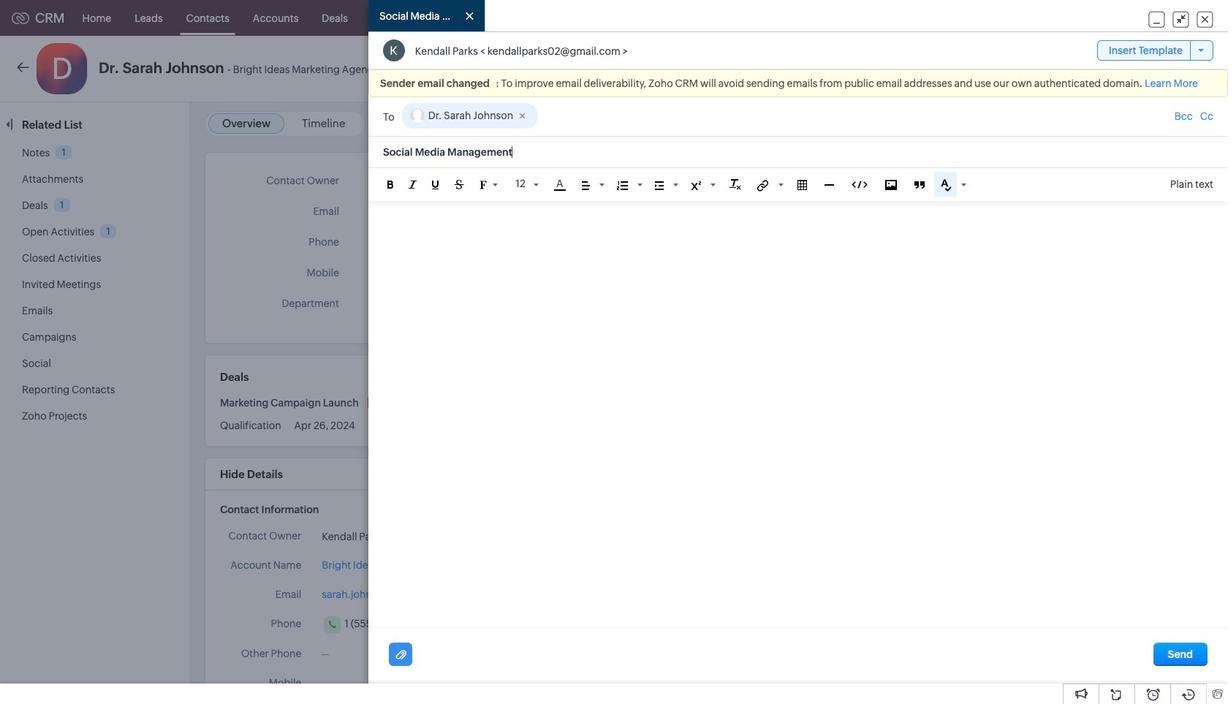 Task type: locate. For each thing, give the bounding box(es) containing it.
indent image
[[655, 181, 664, 190]]

Subject text field
[[369, 137, 1229, 168]]

previous record image
[[1172, 64, 1178, 74]]

links image
[[757, 180, 769, 191]]

script image
[[691, 181, 701, 190]]

alignment image
[[582, 181, 590, 190]]



Task type: describe. For each thing, give the bounding box(es) containing it.
spell check image
[[941, 179, 952, 192]]

list image
[[617, 181, 628, 190]]

logo image
[[12, 12, 29, 24]]



Task type: vqa. For each thing, say whether or not it's contained in the screenshot.
"Indent" icon
yes



